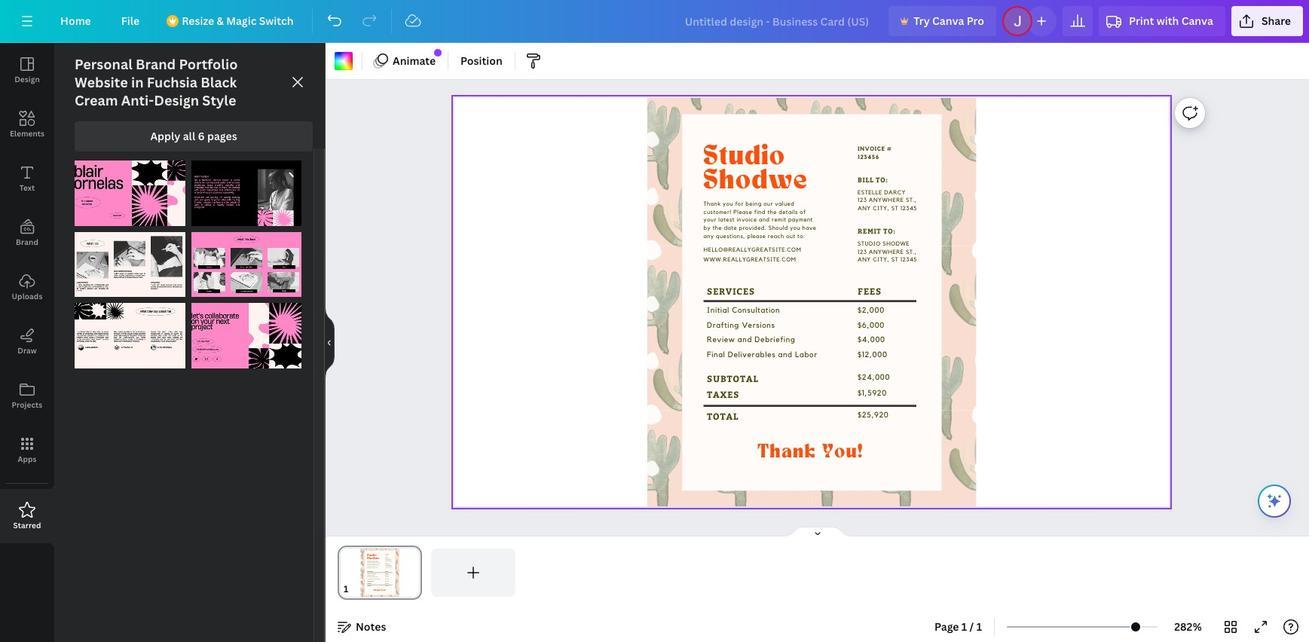 Task type: vqa. For each thing, say whether or not it's contained in the screenshot.
remit within the Thank you for being our valued customer! Please find the details of your latest invoice and remit payment by the date provided. Should you have any questions, please reach out to:
yes



Task type: describe. For each thing, give the bounding box(es) containing it.
shodwe
[[704, 168, 808, 195]]

invoice # 123456
[[858, 146, 892, 160]]

date
[[724, 225, 737, 231]]

studio
[[704, 144, 786, 170]]

$1,5920
[[858, 390, 887, 398]]

try canva pro button
[[889, 6, 997, 36]]

design inside button
[[14, 74, 40, 84]]

$2,000
[[858, 307, 885, 315]]

file button
[[109, 6, 152, 36]]

our
[[764, 201, 773, 207]]

remit inside the thank you for being our valued customer! please find the details of your latest invoice and remit payment by the date provided. should you have any questions, please reach out to:
[[772, 217, 786, 223]]

apply all 6 pages
[[150, 129, 237, 143]]

and inside $6,000 review and debriefing
[[738, 336, 752, 344]]

home link
[[48, 6, 103, 36]]

brand button
[[0, 206, 54, 260]]

anywhere for bill to:
[[869, 198, 904, 203]]

282% button
[[1164, 615, 1213, 639]]

123456
[[858, 154, 879, 160]]

anti-
[[121, 91, 154, 109]]

being
[[746, 201, 762, 207]]

latest
[[718, 217, 735, 223]]

0 horizontal spatial you
[[723, 201, 733, 207]]

with
[[1157, 14, 1179, 28]]

$24,000 taxes
[[707, 374, 890, 400]]

$12,000
[[858, 351, 887, 359]]

apply all 6 pages button
[[75, 121, 313, 152]]

hide image
[[325, 306, 335, 379]]

you!
[[822, 443, 864, 462]]

/
[[970, 620, 974, 634]]

in
[[131, 73, 144, 91]]

pages
[[207, 129, 237, 143]]

$4,000
[[858, 336, 885, 344]]

6
[[198, 129, 205, 143]]

initial
[[707, 307, 729, 315]]

hide pages image
[[781, 526, 854, 538]]

invoice inside "invoice # 123456"
[[858, 146, 885, 152]]

282%
[[1175, 620, 1202, 634]]

taxes
[[707, 388, 739, 400]]

#ffffff image
[[335, 52, 353, 70]]

consultation
[[732, 307, 780, 315]]

to: for bill to:
[[876, 175, 888, 184]]

to: for remit to:
[[883, 226, 896, 235]]

remit to:
[[858, 226, 896, 235]]

switch
[[259, 14, 294, 28]]

$2,000 drafting versions
[[707, 307, 885, 329]]

customer!
[[704, 209, 732, 215]]

text button
[[0, 152, 54, 206]]

$25,920
[[858, 411, 889, 419]]

draw button
[[0, 314, 54, 369]]

any for remit to:
[[858, 257, 871, 263]]

valued
[[775, 201, 794, 207]]

&
[[217, 14, 224, 28]]

city, for bill
[[873, 206, 889, 211]]

thank for thank you!
[[758, 443, 816, 462]]

personal brand portfolio website in fuchsia black cream anti-design style
[[75, 55, 238, 109]]

canva inside dropdown button
[[1182, 14, 1214, 28]]

to: inside the thank you for being our valued customer! please find the details of your latest invoice and remit payment by the date provided. should you have any questions, please reach out to:
[[797, 233, 805, 239]]

main menu bar
[[0, 0, 1309, 43]]

side panel tab list
[[0, 43, 54, 543]]

st for remit to:
[[891, 257, 898, 263]]

apps button
[[0, 423, 54, 477]]

print with canva button
[[1099, 6, 1226, 36]]

design inside personal brand portfolio website in fuchsia black cream anti-design style
[[154, 91, 199, 109]]

print
[[1129, 14, 1154, 28]]

starred
[[13, 520, 41, 531]]

brand inside personal brand portfolio website in fuchsia black cream anti-design style
[[136, 55, 176, 73]]

share
[[1262, 14, 1291, 28]]

shodwe
[[883, 241, 910, 247]]

fees
[[858, 285, 882, 297]]

1 1 from the left
[[962, 620, 967, 634]]

share button
[[1232, 6, 1303, 36]]

uploads
[[12, 291, 43, 302]]

studio
[[858, 241, 881, 247]]

details
[[779, 209, 798, 215]]

drafting
[[707, 322, 739, 329]]

try
[[914, 14, 930, 28]]

payment
[[788, 217, 813, 223]]

st., for bill to:
[[906, 198, 917, 203]]

any for bill to:
[[858, 206, 871, 211]]

$6,000
[[858, 322, 885, 329]]

12345 for bill to:
[[900, 206, 917, 211]]

total
[[707, 410, 739, 422]]

resize
[[182, 14, 214, 28]]

123 for remit to:
[[858, 249, 867, 255]]

home
[[60, 14, 91, 28]]

print with canva
[[1129, 14, 1214, 28]]



Task type: locate. For each thing, give the bounding box(es) containing it.
0 vertical spatial anywhere
[[869, 198, 904, 203]]

canva right try
[[933, 14, 964, 28]]

123 down estelle at the right
[[858, 198, 867, 203]]

1 left /
[[962, 620, 967, 634]]

out
[[786, 233, 795, 239]]

thank left you!
[[758, 443, 816, 462]]

123 inside studio shodwe 123 anywhere st., any city, st 12345
[[858, 249, 867, 255]]

thank you for being our valued customer! please find the details of your latest invoice and remit payment by the date provided. should you have any questions, please reach out to:
[[704, 201, 818, 239]]

123 down studio
[[858, 249, 867, 255]]

city, inside studio shodwe 123 anywhere st., any city, st 12345
[[873, 257, 889, 263]]

invoice down please
[[737, 217, 757, 223]]

0 horizontal spatial the
[[713, 225, 722, 231]]

hello@reallygreatsite.com
[[704, 247, 801, 253]]

st down darcy
[[891, 206, 898, 211]]

all
[[183, 129, 195, 143]]

city, down estelle at the right
[[873, 206, 889, 211]]

1 vertical spatial any
[[858, 257, 871, 263]]

thank you!
[[758, 443, 864, 462]]

1 horizontal spatial canva
[[1182, 14, 1214, 28]]

1
[[962, 620, 967, 634], [977, 620, 982, 634]]

0 vertical spatial st.,
[[906, 198, 917, 203]]

0 horizontal spatial invoice
[[737, 217, 757, 223]]

2 12345 from the top
[[900, 257, 917, 263]]

1 vertical spatial st
[[891, 257, 898, 263]]

to: up "shodwe"
[[883, 226, 896, 235]]

st inside estelle darcy 123 anywhere st., any city, st 12345
[[891, 206, 898, 211]]

any inside studio shodwe 123 anywhere st., any city, st 12345
[[858, 257, 871, 263]]

canva
[[933, 14, 964, 28], [1182, 14, 1214, 28]]

file
[[121, 14, 140, 28]]

should
[[768, 225, 788, 231]]

position button
[[455, 49, 509, 73]]

final
[[707, 351, 725, 359]]

invoice inside the thank you for being our valued customer! please find the details of your latest invoice and remit payment by the date provided. should you have any questions, please reach out to:
[[737, 217, 757, 223]]

to: right the bill
[[876, 175, 888, 184]]

you up out
[[790, 225, 800, 231]]

studio shodwe
[[704, 144, 808, 195]]

style
[[202, 91, 236, 109]]

you
[[723, 201, 733, 207], [790, 225, 800, 231]]

brand up anti-
[[136, 55, 176, 73]]

deliverables
[[728, 351, 776, 359]]

starred button
[[0, 489, 54, 543]]

city, for remit
[[873, 257, 889, 263]]

notes
[[356, 620, 386, 634]]

cream
[[75, 91, 118, 109]]

st for bill to:
[[891, 206, 898, 211]]

1 vertical spatial invoice
[[737, 217, 757, 223]]

1 vertical spatial st.,
[[906, 249, 917, 255]]

1 vertical spatial remit
[[858, 226, 881, 235]]

remit up studio
[[858, 226, 881, 235]]

provided.
[[739, 225, 767, 231]]

1 vertical spatial the
[[713, 225, 722, 231]]

0 vertical spatial invoice
[[858, 146, 885, 152]]

the right by
[[713, 225, 722, 231]]

canva right with
[[1182, 14, 1214, 28]]

1 horizontal spatial remit
[[858, 226, 881, 235]]

page 1 image
[[338, 549, 422, 597]]

projects
[[12, 400, 43, 410]]

12345 down "shodwe"
[[900, 257, 917, 263]]

services
[[707, 285, 755, 297]]

portfolio
[[179, 55, 238, 73]]

initial consultation
[[707, 307, 780, 315]]

2 1 from the left
[[977, 620, 982, 634]]

design
[[14, 74, 40, 84], [154, 91, 199, 109]]

anywhere inside estelle darcy 123 anywhere st., any city, st 12345
[[869, 198, 904, 203]]

reach
[[768, 233, 784, 239]]

0 vertical spatial the
[[767, 209, 777, 215]]

1 vertical spatial 123
[[858, 249, 867, 255]]

1 vertical spatial design
[[154, 91, 199, 109]]

thank inside the thank you for being our valued customer! please find the details of your latest invoice and remit payment by the date provided. should you have any questions, please reach out to:
[[704, 201, 721, 207]]

2 any from the top
[[858, 257, 871, 263]]

apps
[[18, 454, 37, 464]]

2 st., from the top
[[906, 249, 917, 255]]

and down debriefing
[[778, 351, 793, 359]]

remit up should
[[772, 217, 786, 223]]

1 horizontal spatial design
[[154, 91, 199, 109]]

brand inside button
[[16, 237, 38, 247]]

resize & magic switch
[[182, 14, 294, 28]]

text
[[19, 182, 35, 193]]

please
[[747, 233, 766, 239]]

try canva pro
[[914, 14, 984, 28]]

0 vertical spatial 123
[[858, 198, 867, 203]]

thank
[[704, 201, 721, 207], [758, 443, 816, 462]]

0 horizontal spatial and
[[738, 336, 752, 344]]

0 vertical spatial thank
[[704, 201, 721, 207]]

hello@reallygreatsite.com www.reallygreatsite.com
[[704, 247, 801, 263]]

2 canva from the left
[[1182, 14, 1214, 28]]

1 horizontal spatial and
[[759, 217, 770, 223]]

1 horizontal spatial the
[[767, 209, 777, 215]]

Page title text field
[[355, 582, 361, 597]]

st., for remit to:
[[906, 249, 917, 255]]

2 st from the top
[[891, 257, 898, 263]]

$4,000 final deliverables and labor
[[707, 336, 885, 359]]

1 horizontal spatial thank
[[758, 443, 816, 462]]

0 vertical spatial you
[[723, 201, 733, 207]]

1 vertical spatial 12345
[[900, 257, 917, 263]]

12345 inside studio shodwe 123 anywhere st., any city, st 12345
[[900, 257, 917, 263]]

anywhere down "shodwe"
[[869, 249, 904, 255]]

your
[[704, 217, 717, 223]]

12345 inside estelle darcy 123 anywhere st., any city, st 12345
[[900, 206, 917, 211]]

1 12345 from the top
[[900, 206, 917, 211]]

2 anywhere from the top
[[869, 249, 904, 255]]

canva inside button
[[933, 14, 964, 28]]

12345
[[900, 206, 917, 211], [900, 257, 917, 263]]

2 horizontal spatial and
[[778, 351, 793, 359]]

#
[[887, 146, 892, 152]]

1 vertical spatial anywhere
[[869, 249, 904, 255]]

black
[[201, 73, 237, 91]]

canva assistant image
[[1266, 492, 1284, 510]]

elements button
[[0, 97, 54, 152]]

studio shodwe 123 anywhere st., any city, st 12345
[[858, 241, 917, 263]]

1 vertical spatial thank
[[758, 443, 816, 462]]

1 vertical spatial city,
[[873, 257, 889, 263]]

and up deliverables at the bottom of the page
[[738, 336, 752, 344]]

1 123 from the top
[[858, 198, 867, 203]]

find
[[754, 209, 766, 215]]

0 vertical spatial any
[[858, 206, 871, 211]]

subtotal
[[707, 372, 759, 384]]

review
[[707, 336, 735, 344]]

to: right out
[[797, 233, 805, 239]]

design up apply
[[154, 91, 199, 109]]

the
[[767, 209, 777, 215], [713, 225, 722, 231]]

magic
[[226, 14, 257, 28]]

www.reallygreatsite.com
[[704, 257, 796, 263]]

invoice up 123456
[[858, 146, 885, 152]]

notes button
[[332, 615, 392, 639]]

st
[[891, 206, 898, 211], [891, 257, 898, 263]]

st inside studio shodwe 123 anywhere st., any city, st 12345
[[891, 257, 898, 263]]

and inside the thank you for being our valued customer! please find the details of your latest invoice and remit payment by the date provided. should you have any questions, please reach out to:
[[759, 217, 770, 223]]

0 horizontal spatial thank
[[704, 201, 721, 207]]

0 vertical spatial city,
[[873, 206, 889, 211]]

2 vertical spatial and
[[778, 351, 793, 359]]

debriefing
[[755, 336, 796, 344]]

12345 down darcy
[[900, 206, 917, 211]]

animate
[[393, 54, 436, 68]]

you left for
[[723, 201, 733, 207]]

0 vertical spatial and
[[759, 217, 770, 223]]

by
[[704, 225, 711, 231]]

have
[[802, 225, 816, 231]]

any down studio
[[858, 257, 871, 263]]

city, down studio
[[873, 257, 889, 263]]

Design title text field
[[673, 6, 883, 36]]

1 horizontal spatial 1
[[977, 620, 982, 634]]

2 city, from the top
[[873, 257, 889, 263]]

please
[[734, 209, 752, 215]]

123 for bill to:
[[858, 198, 867, 203]]

anywhere inside studio shodwe 123 anywhere st., any city, st 12345
[[869, 249, 904, 255]]

invoice
[[858, 146, 885, 152], [737, 217, 757, 223]]

animate button
[[369, 49, 442, 73]]

thank for thank you for being our valued customer! please find the details of your latest invoice and remit payment by the date provided. should you have any questions, please reach out to:
[[704, 201, 721, 207]]

1 horizontal spatial brand
[[136, 55, 176, 73]]

0 vertical spatial st
[[891, 206, 898, 211]]

1 city, from the top
[[873, 206, 889, 211]]

0 horizontal spatial brand
[[16, 237, 38, 247]]

any down estelle at the right
[[858, 206, 871, 211]]

1 right /
[[977, 620, 982, 634]]

1 canva from the left
[[933, 14, 964, 28]]

and down find
[[759, 217, 770, 223]]

and inside '$4,000 final deliverables and labor'
[[778, 351, 793, 359]]

0 vertical spatial 12345
[[900, 206, 917, 211]]

123
[[858, 198, 867, 203], [858, 249, 867, 255]]

0 horizontal spatial design
[[14, 74, 40, 84]]

123 inside estelle darcy 123 anywhere st., any city, st 12345
[[858, 198, 867, 203]]

city, inside estelle darcy 123 anywhere st., any city, st 12345
[[873, 206, 889, 211]]

1 vertical spatial you
[[790, 225, 800, 231]]

any
[[858, 206, 871, 211], [858, 257, 871, 263]]

st., inside studio shodwe 123 anywhere st., any city, st 12345
[[906, 249, 917, 255]]

anywhere for remit to:
[[869, 249, 904, 255]]

1 vertical spatial brand
[[16, 237, 38, 247]]

personal
[[75, 55, 132, 73]]

design button
[[0, 43, 54, 97]]

bill
[[858, 175, 874, 184]]

any inside estelle darcy 123 anywhere st., any city, st 12345
[[858, 206, 871, 211]]

of
[[800, 209, 806, 215]]

1 horizontal spatial invoice
[[858, 146, 885, 152]]

st., inside estelle darcy 123 anywhere st., any city, st 12345
[[906, 198, 917, 203]]

1 any from the top
[[858, 206, 871, 211]]

the down our
[[767, 209, 777, 215]]

design up elements "button"
[[14, 74, 40, 84]]

elements
[[10, 128, 45, 139]]

0 vertical spatial remit
[[772, 217, 786, 223]]

estelle darcy 123 anywhere st., any city, st 12345
[[858, 190, 917, 211]]

1 vertical spatial and
[[738, 336, 752, 344]]

thank up the customer!
[[704, 201, 721, 207]]

0 vertical spatial design
[[14, 74, 40, 84]]

0 horizontal spatial canva
[[933, 14, 964, 28]]

0 horizontal spatial remit
[[772, 217, 786, 223]]

st.,
[[906, 198, 917, 203], [906, 249, 917, 255]]

page 1 / 1
[[935, 620, 982, 634]]

anywhere
[[869, 198, 904, 203], [869, 249, 904, 255]]

1 st from the top
[[891, 206, 898, 211]]

any
[[704, 233, 714, 239]]

for
[[735, 201, 744, 207]]

1 st., from the top
[[906, 198, 917, 203]]

0 vertical spatial brand
[[136, 55, 176, 73]]

1 horizontal spatial you
[[790, 225, 800, 231]]

fuchsia
[[147, 73, 198, 91]]

12345 for remit to:
[[900, 257, 917, 263]]

position
[[461, 54, 503, 68]]

anywhere down darcy
[[869, 198, 904, 203]]

apply
[[150, 129, 180, 143]]

brand up uploads button
[[16, 237, 38, 247]]

draw
[[17, 345, 37, 356]]

1 anywhere from the top
[[869, 198, 904, 203]]

2 123 from the top
[[858, 249, 867, 255]]

$24,000
[[858, 374, 890, 381]]

0 horizontal spatial 1
[[962, 620, 967, 634]]

st down "shodwe"
[[891, 257, 898, 263]]



